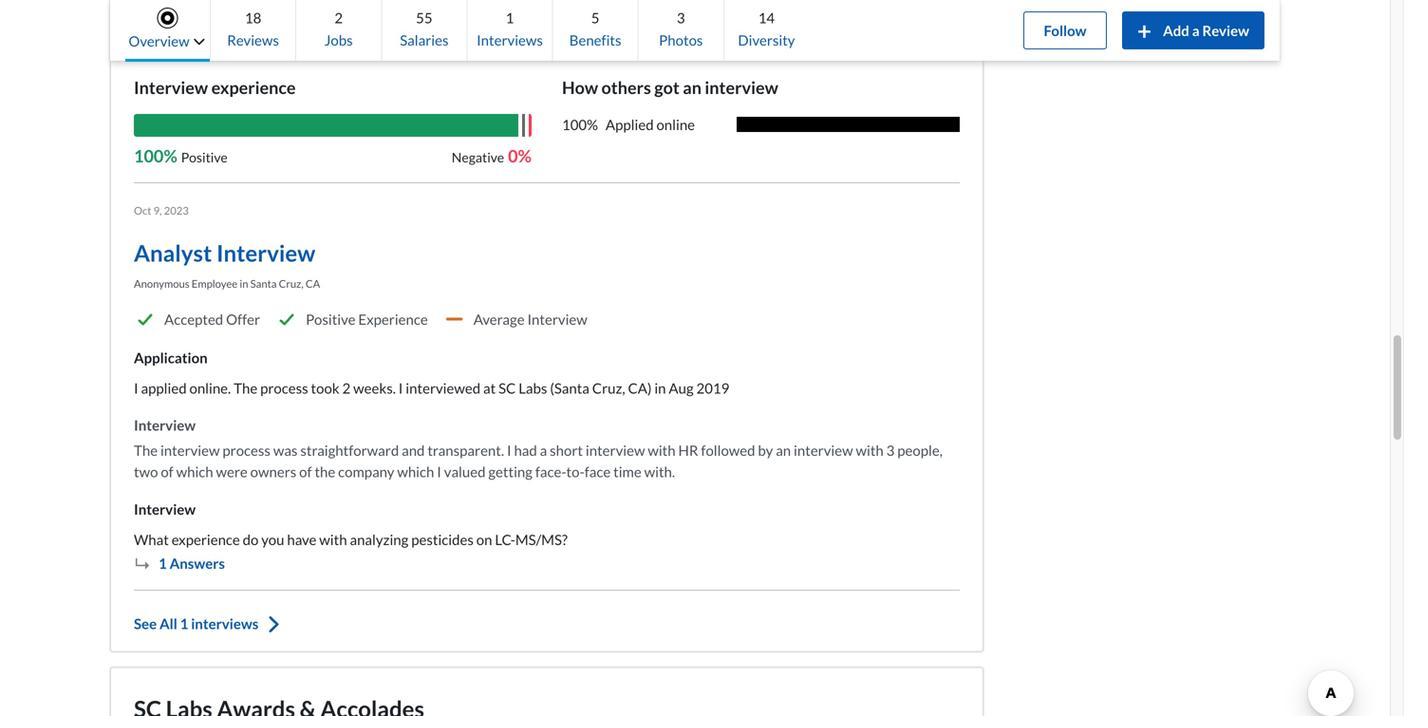 Task type: describe. For each thing, give the bounding box(es) containing it.
3 photos
[[659, 9, 703, 48]]

lc-
[[495, 531, 516, 548]]

average
[[474, 311, 525, 328]]

100% positive
[[134, 145, 228, 166]]

55
[[416, 9, 433, 26]]

negative 0%
[[452, 145, 532, 166]]

0%
[[508, 145, 532, 166]]

with inside what experience do you have with analyzing pesticides on lc-ms/ms? 1 answers
[[319, 531, 347, 548]]

jobs
[[325, 31, 353, 48]]

3 for 3 /5 difficulty
[[134, 3, 160, 57]]

employee
[[192, 278, 238, 290]]

how others got an interview
[[562, 77, 779, 98]]

took
[[311, 379, 340, 397]]

anonymous
[[134, 278, 190, 290]]

transparent.
[[428, 442, 504, 459]]

was
[[273, 442, 298, 459]]

applied
[[606, 116, 654, 133]]

applied
[[141, 379, 187, 397]]

55 salaries
[[400, 9, 449, 48]]

followed
[[701, 442, 756, 459]]

time
[[614, 463, 642, 480]]

interview up were at the left bottom of the page
[[160, 442, 220, 459]]

sc
[[499, 379, 516, 397]]

1 vertical spatial 2
[[342, 379, 351, 397]]

difficulty
[[187, 25, 276, 53]]

interviews
[[191, 615, 259, 632]]

hr
[[679, 442, 699, 459]]

with.
[[645, 463, 675, 480]]

experience for interview
[[211, 77, 296, 98]]

ca
[[306, 278, 320, 290]]

14 diversity
[[738, 9, 796, 48]]

people,
[[898, 442, 943, 459]]

1 vertical spatial cruz,
[[593, 379, 626, 397]]

1 horizontal spatial 1
[[180, 615, 188, 632]]

accepted
[[164, 311, 223, 328]]

1 horizontal spatial in
[[655, 379, 666, 397]]

getting
[[489, 463, 533, 480]]

were
[[216, 463, 248, 480]]

interview the interview process was straightforward and transparent. i had a short interview with hr followed by an interview with 3 people, two of which were owners of the company which i valued getting face-to-face time with.
[[134, 416, 943, 480]]

face-
[[536, 463, 567, 480]]

2 of from the left
[[299, 463, 312, 480]]

at
[[484, 379, 496, 397]]

1 inside what experience do you have with analyzing pesticides on lc-ms/ms? 1 answers
[[159, 555, 167, 572]]

/5
[[160, 25, 182, 53]]

answers
[[170, 555, 225, 572]]

what experience do you have with analyzing pesticides on lc-ms/ms? 1 answers
[[134, 531, 568, 572]]

1 inside 1 interviews
[[506, 9, 514, 26]]

add a review link
[[1123, 11, 1265, 49]]

3 inside interview the interview process was straightforward and transparent. i had a short interview with hr followed by an interview with 3 people, two of which were owners of the company which i valued getting face-to-face time with.
[[887, 442, 895, 459]]

i left valued
[[437, 463, 442, 480]]

1 answers link
[[134, 555, 225, 572]]

100% applied online
[[562, 116, 695, 133]]

interviews
[[477, 31, 543, 48]]

18 reviews
[[227, 9, 279, 48]]

had
[[514, 442, 537, 459]]

online.
[[189, 379, 231, 397]]

straightforward
[[300, 442, 399, 459]]

have
[[287, 531, 317, 548]]

see
[[134, 615, 157, 632]]

online
[[657, 116, 695, 133]]

1 of from the left
[[161, 463, 174, 480]]

and
[[402, 442, 425, 459]]

others
[[602, 77, 651, 98]]

what
[[134, 531, 169, 548]]

follow button
[[1024, 11, 1108, 49]]

0 vertical spatial an
[[683, 77, 702, 98]]

two
[[134, 463, 158, 480]]

i applied online. the process took 2 weeks. i interviewed at sc labs (santa cruz, ca) in aug 2019
[[134, 379, 730, 397]]

experience
[[358, 311, 428, 328]]

interview experience
[[134, 77, 296, 98]]

accepted offer
[[164, 311, 260, 328]]

interview down diversity
[[705, 77, 779, 98]]

interview up time
[[586, 442, 645, 459]]

see all 1 interviews
[[134, 615, 259, 632]]

all
[[160, 615, 177, 632]]

labs
[[519, 379, 548, 397]]



Task type: vqa. For each thing, say whether or not it's contained in the screenshot.


Task type: locate. For each thing, give the bounding box(es) containing it.
process
[[260, 379, 308, 397], [223, 442, 271, 459]]

1 right all
[[180, 615, 188, 632]]

process up were at the left bottom of the page
[[223, 442, 271, 459]]

1 horizontal spatial 100%
[[562, 116, 598, 133]]

0 vertical spatial 2
[[335, 9, 343, 26]]

(santa
[[550, 379, 590, 397]]

1 vertical spatial process
[[223, 442, 271, 459]]

0 horizontal spatial 100%
[[134, 145, 177, 166]]

0 horizontal spatial cruz,
[[279, 278, 304, 290]]

1 which from the left
[[176, 463, 213, 480]]

by
[[758, 442, 774, 459]]

3
[[134, 3, 160, 57], [677, 9, 685, 26], [887, 442, 895, 459]]

a right add
[[1193, 22, 1200, 39]]

1 vertical spatial the
[[134, 442, 158, 459]]

interview inside interview the interview process was straightforward and transparent. i had a short interview with hr followed by an interview with 3 people, two of which were owners of the company which i valued getting face-to-face time with.
[[134, 416, 196, 434]]

0 vertical spatial experience
[[211, 77, 296, 98]]

i left had
[[507, 442, 512, 459]]

anonymous employee in santa cruz, ca
[[134, 278, 320, 290]]

face
[[585, 463, 611, 480]]

2 which from the left
[[397, 463, 434, 480]]

the
[[234, 379, 258, 397], [134, 442, 158, 459]]

100% for 100% applied online
[[562, 116, 598, 133]]

3 left people,
[[887, 442, 895, 459]]

i right weeks.
[[399, 379, 403, 397]]

experience down reviews
[[211, 77, 296, 98]]

2 vertical spatial 1
[[180, 615, 188, 632]]

2 up jobs
[[335, 9, 343, 26]]

0 vertical spatial the
[[234, 379, 258, 397]]

cruz, left ca
[[279, 278, 304, 290]]

100% up 9,
[[134, 145, 177, 166]]

interview for interview
[[134, 501, 196, 518]]

1 horizontal spatial the
[[234, 379, 258, 397]]

1
[[506, 9, 514, 26], [159, 555, 167, 572], [180, 615, 188, 632]]

a right had
[[540, 442, 547, 459]]

interview up santa
[[217, 239, 316, 266]]

add a review
[[1164, 22, 1250, 39]]

see all 1 interviews link
[[134, 598, 960, 651]]

how
[[562, 77, 599, 98]]

1 vertical spatial an
[[776, 442, 791, 459]]

interviewed
[[406, 379, 481, 397]]

benefits
[[570, 31, 622, 48]]

2 horizontal spatial 1
[[506, 9, 514, 26]]

oct
[[134, 204, 151, 217]]

1 horizontal spatial a
[[1193, 22, 1200, 39]]

in
[[240, 278, 248, 290], [655, 379, 666, 397]]

0 horizontal spatial with
[[319, 531, 347, 548]]

2 right took
[[342, 379, 351, 397]]

salaries
[[400, 31, 449, 48]]

aug
[[669, 379, 694, 397]]

interview up what
[[134, 501, 196, 518]]

the right online.
[[234, 379, 258, 397]]

in right ca)
[[655, 379, 666, 397]]

negative
[[452, 149, 505, 165]]

0 horizontal spatial a
[[540, 442, 547, 459]]

which
[[176, 463, 213, 480], [397, 463, 434, 480]]

valued
[[444, 463, 486, 480]]

to-
[[567, 463, 585, 480]]

0 horizontal spatial an
[[683, 77, 702, 98]]

0 horizontal spatial the
[[134, 442, 158, 459]]

experience up answers
[[172, 531, 240, 548]]

oct 9, 2023
[[134, 204, 189, 217]]

which down and
[[397, 463, 434, 480]]

with right "have"
[[319, 531, 347, 548]]

photos
[[659, 31, 703, 48]]

1 vertical spatial 1
[[159, 555, 167, 572]]

interview for interview the interview process was straightforward and transparent. i had a short interview with hr followed by an interview with 3 people, two of which were owners of the company which i valued getting face-to-face time with.
[[134, 416, 196, 434]]

owners
[[250, 463, 297, 480]]

average interview
[[474, 311, 588, 328]]

in left santa
[[240, 278, 248, 290]]

1 vertical spatial experience
[[172, 531, 240, 548]]

experience for what
[[172, 531, 240, 548]]

3 /5 difficulty
[[134, 3, 276, 57]]

1 up interviews
[[506, 9, 514, 26]]

a inside interview the interview process was straightforward and transparent. i had a short interview with hr followed by an interview with 3 people, two of which were owners of the company which i valued getting face-to-face time with.
[[540, 442, 547, 459]]

1 vertical spatial a
[[540, 442, 547, 459]]

0 vertical spatial positive
[[181, 149, 228, 165]]

an inside interview the interview process was straightforward and transparent. i had a short interview with hr followed by an interview with 3 people, two of which were owners of the company which i valued getting face-to-face time with.
[[776, 442, 791, 459]]

the up the two
[[134, 442, 158, 459]]

2019
[[697, 379, 730, 397]]

0 horizontal spatial which
[[176, 463, 213, 480]]

2 inside '2 jobs'
[[335, 9, 343, 26]]

0 horizontal spatial 3
[[134, 3, 160, 57]]

100% down how
[[562, 116, 598, 133]]

1 horizontal spatial of
[[299, 463, 312, 480]]

18
[[245, 9, 261, 26]]

interview for interview experience
[[134, 77, 208, 98]]

3 left 'difficulty'
[[134, 3, 160, 57]]

you
[[262, 531, 284, 548]]

positive down ca
[[306, 311, 356, 328]]

reviews
[[227, 31, 279, 48]]

1 down what
[[159, 555, 167, 572]]

add
[[1164, 22, 1190, 39]]

9,
[[154, 204, 162, 217]]

interview
[[705, 77, 779, 98], [160, 442, 220, 459], [586, 442, 645, 459], [794, 442, 854, 459]]

company
[[338, 463, 395, 480]]

1 horizontal spatial with
[[648, 442, 676, 459]]

0 horizontal spatial positive
[[181, 149, 228, 165]]

0 vertical spatial process
[[260, 379, 308, 397]]

an right got
[[683, 77, 702, 98]]

i left applied
[[134, 379, 138, 397]]

short
[[550, 442, 583, 459]]

with up with. in the bottom left of the page
[[648, 442, 676, 459]]

cruz,
[[279, 278, 304, 290], [593, 379, 626, 397]]

0 vertical spatial 1
[[506, 9, 514, 26]]

1 horizontal spatial 3
[[677, 9, 685, 26]]

0 horizontal spatial in
[[240, 278, 248, 290]]

0 horizontal spatial of
[[161, 463, 174, 480]]

ms/ms?
[[516, 531, 568, 548]]

experience
[[211, 77, 296, 98], [172, 531, 240, 548]]

which left were at the left bottom of the page
[[176, 463, 213, 480]]

cruz, left ca)
[[593, 379, 626, 397]]

2023
[[164, 204, 189, 217]]

analyzing
[[350, 531, 409, 548]]

got
[[655, 77, 680, 98]]

an
[[683, 77, 702, 98], [776, 442, 791, 459]]

offer
[[226, 311, 260, 328]]

1 vertical spatial 100%
[[134, 145, 177, 166]]

interview right by
[[794, 442, 854, 459]]

a inside add a review link
[[1193, 22, 1200, 39]]

1 horizontal spatial an
[[776, 442, 791, 459]]

analyst
[[134, 239, 212, 266]]

5
[[592, 9, 600, 26]]

2 horizontal spatial 3
[[887, 442, 895, 459]]

interview
[[134, 77, 208, 98], [217, 239, 316, 266], [528, 311, 588, 328], [134, 416, 196, 434], [134, 501, 196, 518]]

of right the two
[[161, 463, 174, 480]]

with left people,
[[856, 442, 884, 459]]

0 vertical spatial in
[[240, 278, 248, 290]]

100% for 100% positive
[[134, 145, 177, 166]]

interview down the overview
[[134, 77, 208, 98]]

5 benefits
[[570, 9, 622, 48]]

interview right average
[[528, 311, 588, 328]]

3 inside 3 photos
[[677, 9, 685, 26]]

santa
[[250, 278, 277, 290]]

on
[[477, 531, 492, 548]]

the
[[315, 463, 336, 480]]

0 vertical spatial a
[[1193, 22, 1200, 39]]

pesticides
[[412, 531, 474, 548]]

review
[[1203, 22, 1250, 39]]

the inside interview the interview process was straightforward and transparent. i had a short interview with hr followed by an interview with 3 people, two of which were owners of the company which i valued getting face-to-face time with.
[[134, 442, 158, 459]]

experience inside what experience do you have with analyzing pesticides on lc-ms/ms? 1 answers
[[172, 531, 240, 548]]

1 horizontal spatial cruz,
[[593, 379, 626, 397]]

0 horizontal spatial 1
[[159, 555, 167, 572]]

positive experience
[[306, 311, 428, 328]]

process left took
[[260, 379, 308, 397]]

with
[[648, 442, 676, 459], [856, 442, 884, 459], [319, 531, 347, 548]]

1 horizontal spatial which
[[397, 463, 434, 480]]

process inside interview the interview process was straightforward and transparent. i had a short interview with hr followed by an interview with 3 people, two of which were owners of the company which i valued getting face-to-face time with.
[[223, 442, 271, 459]]

3 up photos
[[677, 9, 685, 26]]

1 vertical spatial positive
[[306, 311, 356, 328]]

positive
[[181, 149, 228, 165], [306, 311, 356, 328]]

1 horizontal spatial positive
[[306, 311, 356, 328]]

positive inside 100% positive
[[181, 149, 228, 165]]

2 horizontal spatial with
[[856, 442, 884, 459]]

2 jobs
[[325, 9, 353, 48]]

overview
[[129, 32, 190, 49]]

do
[[243, 531, 259, 548]]

3 for 3 photos
[[677, 9, 685, 26]]

an right by
[[776, 442, 791, 459]]

weeks.
[[353, 379, 396, 397]]

2
[[335, 9, 343, 26], [342, 379, 351, 397]]

0 vertical spatial 100%
[[562, 116, 598, 133]]

interview down applied
[[134, 416, 196, 434]]

of left the
[[299, 463, 312, 480]]

0 vertical spatial cruz,
[[279, 278, 304, 290]]

application
[[134, 349, 208, 366]]

analyst interview
[[134, 239, 316, 266]]

positive up 2023
[[181, 149, 228, 165]]

diversity
[[738, 31, 796, 48]]

1 vertical spatial in
[[655, 379, 666, 397]]



